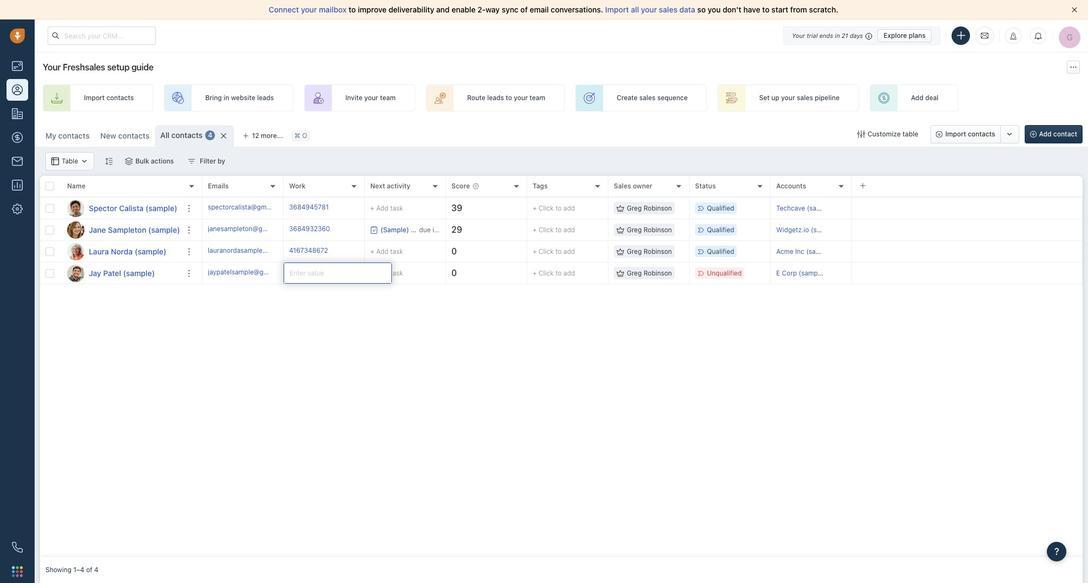 Task type: describe. For each thing, give the bounding box(es) containing it.
filter by button
[[181, 152, 232, 171]]

bulk
[[136, 157, 149, 165]]

your left mailbox
[[301, 5, 317, 14]]

customize table button
[[851, 125, 926, 143]]

e
[[776, 269, 780, 277]]

0 horizontal spatial of
[[86, 566, 92, 574]]

s image
[[67, 200, 84, 217]]

emails
[[208, 182, 229, 190]]

filter
[[200, 157, 216, 165]]

your trial ends in 21 days
[[792, 32, 863, 39]]

from
[[791, 5, 807, 14]]

e corp (sample) link
[[776, 269, 826, 277]]

days
[[850, 32, 863, 39]]

cell for e corp (sample)
[[852, 263, 1083, 284]]

table
[[62, 157, 78, 165]]

new
[[100, 131, 116, 140]]

row group containing spector calista (sample)
[[40, 198, 203, 284]]

and
[[436, 5, 450, 14]]

inc
[[796, 247, 805, 256]]

customize table
[[868, 130, 919, 138]]

all
[[631, 5, 639, 14]]

lauranordasample@gmail.com
[[208, 246, 300, 254]]

widgetz.io (sample) link
[[776, 226, 838, 234]]

1 vertical spatial in
[[224, 94, 229, 102]]

jay
[[89, 268, 101, 278]]

task for jaypatelsample@gmail.com + click to add
[[390, 269, 403, 277]]

+ click to add for janesampleton@gmail.com 3684932360
[[533, 226, 575, 234]]

actions
[[151, 157, 174, 165]]

add contact
[[1039, 130, 1078, 138]]

4167348672
[[289, 246, 328, 254]]

have
[[744, 5, 761, 14]]

bring in website leads
[[205, 94, 274, 102]]

spector
[[89, 203, 117, 213]]

jay patel (sample)
[[89, 268, 155, 278]]

39
[[452, 203, 462, 213]]

4167348672 link
[[289, 246, 328, 257]]

greg robinson for acme inc (sample)
[[627, 247, 672, 256]]

grid containing 39
[[40, 175, 1083, 557]]

qualified for 39
[[707, 204, 734, 212]]

1 horizontal spatial sales
[[659, 5, 678, 14]]

row group containing 39
[[203, 198, 1083, 284]]

(sample) for jane sampleton (sample)
[[148, 225, 180, 234]]

way
[[486, 5, 500, 14]]

import contacts button
[[931, 125, 1001, 143]]

+ click to add for jaypatelsample@gmail.com + click to add
[[533, 269, 575, 277]]

score
[[452, 182, 470, 190]]

add deal link
[[870, 84, 958, 112]]

sampleton
[[108, 225, 146, 234]]

patel
[[103, 268, 121, 278]]

setup
[[107, 62, 130, 72]]

greg for widgetz.io (sample)
[[627, 226, 642, 234]]

greg for acme inc (sample)
[[627, 247, 642, 256]]

accounts
[[776, 182, 806, 190]]

import contacts link
[[43, 84, 153, 112]]

so
[[697, 5, 706, 14]]

12 more... button
[[237, 128, 289, 143]]

calista
[[119, 203, 144, 213]]

cell for widgetz.io (sample)
[[852, 219, 1083, 240]]

acme
[[776, 247, 794, 256]]

freshworks switcher image
[[12, 566, 23, 577]]

0 vertical spatial in
[[835, 32, 840, 39]]

add for e corp (sample)
[[376, 269, 388, 277]]

phone image
[[12, 542, 23, 553]]

Search your CRM... text field
[[48, 27, 156, 45]]

ends
[[820, 32, 833, 39]]

(sample) for jay patel (sample)
[[123, 268, 155, 278]]

create sales sequence link
[[576, 84, 707, 112]]

spector calista (sample)
[[89, 203, 177, 213]]

explore plans
[[884, 31, 926, 39]]

you
[[708, 5, 721, 14]]

0 horizontal spatial 4
[[94, 566, 98, 574]]

next activity
[[370, 182, 411, 190]]

sequence
[[658, 94, 688, 102]]

0 for lauranordasample@gmail.com
[[452, 246, 457, 256]]

2 task from the top
[[390, 247, 403, 255]]

3 + click to add from the top
[[533, 247, 575, 256]]

add for jaypatelsample@gmail.com + click to add
[[564, 269, 575, 277]]

0 vertical spatial import
[[605, 5, 629, 14]]

j image for jay patel (sample)
[[67, 265, 84, 282]]

2 + add task from the top
[[370, 247, 403, 255]]

greg for e corp (sample)
[[627, 269, 642, 277]]

bulk actions button
[[118, 152, 181, 171]]

name column header
[[62, 176, 203, 198]]

greg for techcave (sample)
[[627, 204, 642, 212]]

import for import contacts link at the top left of the page
[[84, 94, 105, 102]]

bring
[[205, 94, 222, 102]]

greg robinson for widgetz.io (sample)
[[627, 226, 672, 234]]

container_wx8msf4aqz5i3rn1 image inside press space to select this row. "row"
[[617, 226, 624, 234]]

my contacts
[[45, 131, 90, 140]]

connect
[[269, 5, 299, 14]]

0 horizontal spatial sales
[[640, 94, 656, 102]]

table button
[[45, 152, 94, 171]]

j image for jane sampleton (sample)
[[67, 221, 84, 239]]

all
[[160, 130, 169, 140]]

0 for jaypatelsample@gmail.com
[[452, 268, 457, 278]]

lauranordasample@gmail.com link
[[208, 246, 300, 257]]

enable
[[452, 5, 476, 14]]

connect your mailbox to improve deliverability and enable 2-way sync of email conversations. import all your sales data so you don't have to start from scratch.
[[269, 5, 839, 14]]

(sample) for laura norda (sample)
[[135, 247, 166, 256]]

janesampleton@gmail.com link
[[208, 224, 290, 236]]

widgetz.io
[[776, 226, 809, 234]]

your for your freshsales setup guide
[[43, 62, 61, 72]]

website
[[231, 94, 255, 102]]

all contacts 4
[[160, 130, 212, 140]]

more...
[[261, 132, 283, 140]]

l image
[[67, 243, 84, 260]]

connect your mailbox link
[[269, 5, 349, 14]]

add deal
[[911, 94, 939, 102]]

click for jaypatelsample@gmail.com + click to add
[[539, 269, 554, 277]]

+ add task for spectorcalista@gmail.com 3684945781
[[370, 204, 403, 212]]

janesampleton@gmail.com
[[208, 225, 290, 233]]

(sample) down 'techcave (sample)' link
[[811, 226, 838, 234]]

laura
[[89, 247, 109, 256]]

your inside "link"
[[781, 94, 795, 102]]

container_wx8msf4aqz5i3rn1 image for bulk
[[125, 158, 133, 165]]

sync
[[502, 5, 519, 14]]

acme inc (sample) link
[[776, 247, 833, 256]]

your for your trial ends in 21 days
[[792, 32, 805, 39]]

jane
[[89, 225, 106, 234]]

+ add task for jaypatelsample@gmail.com + click to add
[[370, 269, 403, 277]]

robinson for acme inc (sample)
[[644, 247, 672, 256]]

2 team from the left
[[530, 94, 545, 102]]

widgetz.io (sample)
[[776, 226, 838, 234]]

import all your sales data link
[[605, 5, 697, 14]]

jane sampleton (sample)
[[89, 225, 180, 234]]

container_wx8msf4aqz5i3rn1 image inside filter by button
[[188, 158, 196, 165]]



Task type: locate. For each thing, give the bounding box(es) containing it.
1 vertical spatial container_wx8msf4aqz5i3rn1 image
[[125, 158, 133, 165]]

j image left jane
[[67, 221, 84, 239]]

set up your sales pipeline
[[759, 94, 840, 102]]

0 horizontal spatial leads
[[257, 94, 274, 102]]

1 + click to add from the top
[[533, 204, 575, 212]]

invite your team link
[[304, 84, 415, 112]]

your left "freshsales"
[[43, 62, 61, 72]]

greg robinson for techcave (sample)
[[627, 204, 672, 212]]

1 + add task from the top
[[370, 204, 403, 212]]

spectorcalista@gmail.com 3684945781
[[208, 203, 329, 211]]

grid
[[40, 175, 1083, 557]]

spector calista (sample) link
[[89, 203, 177, 214]]

all contacts link
[[160, 130, 203, 141]]

(sample)
[[146, 203, 177, 213], [807, 204, 834, 212], [148, 225, 180, 234], [811, 226, 838, 234], [135, 247, 166, 256], [807, 247, 833, 256], [123, 268, 155, 278], [799, 269, 826, 277]]

(sample) right the sampleton
[[148, 225, 180, 234]]

row group
[[40, 198, 203, 284], [203, 198, 1083, 284]]

(sample) down jane sampleton (sample) link
[[135, 247, 166, 256]]

close image
[[1072, 7, 1078, 12]]

name row
[[40, 176, 203, 198]]

to inside 'route leads to your team' link
[[506, 94, 512, 102]]

task inside press space to select this row. "row"
[[390, 204, 403, 212]]

contacts
[[106, 94, 134, 102], [968, 130, 996, 138], [171, 130, 203, 140], [58, 131, 90, 140], [118, 131, 150, 140]]

new contacts
[[100, 131, 150, 140]]

sales inside "link"
[[797, 94, 813, 102]]

1 qualified from the top
[[707, 204, 734, 212]]

3 greg robinson from the top
[[627, 247, 672, 256]]

+
[[370, 204, 374, 212], [533, 204, 537, 212], [533, 226, 537, 234], [370, 247, 374, 255], [533, 247, 537, 256], [289, 268, 293, 276], [370, 269, 374, 277], [533, 269, 537, 277]]

1 greg from the top
[[627, 204, 642, 212]]

3 + add task from the top
[[370, 269, 403, 277]]

greg robinson
[[627, 204, 672, 212], [627, 226, 672, 234], [627, 247, 672, 256], [627, 269, 672, 277]]

0 vertical spatial of
[[521, 5, 528, 14]]

filter by
[[200, 157, 225, 165]]

add inside button
[[1039, 130, 1052, 138]]

+ click to add
[[533, 204, 575, 212], [533, 226, 575, 234], [533, 247, 575, 256], [533, 269, 575, 277]]

robinson for techcave (sample)
[[644, 204, 672, 212]]

1 vertical spatial j image
[[67, 265, 84, 282]]

1 vertical spatial task
[[390, 247, 403, 255]]

0 horizontal spatial team
[[380, 94, 396, 102]]

2 vertical spatial import
[[946, 130, 966, 138]]

1 task from the top
[[390, 204, 403, 212]]

add contact button
[[1025, 125, 1083, 143]]

+ click to add for spectorcalista@gmail.com 3684945781
[[533, 204, 575, 212]]

what's new image
[[1010, 32, 1017, 40]]

3684932360
[[289, 225, 330, 233]]

send email image
[[981, 31, 989, 40]]

1 robinson from the top
[[644, 204, 672, 212]]

1 greg robinson from the top
[[627, 204, 672, 212]]

1 horizontal spatial 4
[[208, 131, 212, 139]]

1 vertical spatial your
[[43, 62, 61, 72]]

your right up
[[781, 94, 795, 102]]

press space to select this row. row containing spector calista (sample)
[[40, 198, 203, 219]]

1 horizontal spatial your
[[792, 32, 805, 39]]

1 vertical spatial import contacts
[[946, 130, 996, 138]]

press space to select this row. row containing 39
[[203, 198, 1083, 219]]

contacts inside button
[[968, 130, 996, 138]]

3 qualified from the top
[[707, 247, 734, 256]]

table
[[903, 130, 919, 138]]

route leads to your team
[[467, 94, 545, 102]]

0 vertical spatial 4
[[208, 131, 212, 139]]

1 leads from the left
[[257, 94, 274, 102]]

add inside press space to select this row. "row"
[[376, 204, 388, 212]]

(sample) up widgetz.io (sample) "link"
[[807, 204, 834, 212]]

import down 'your freshsales setup guide'
[[84, 94, 105, 102]]

new contacts button
[[95, 125, 155, 147], [100, 131, 150, 140]]

style_myh0__igzzd8unmi image
[[105, 157, 113, 165]]

in right bring
[[224, 94, 229, 102]]

1 horizontal spatial leads
[[487, 94, 504, 102]]

robinson for e corp (sample)
[[644, 269, 672, 277]]

leads right 'website'
[[257, 94, 274, 102]]

sales left data
[[659, 5, 678, 14]]

⌘ o
[[294, 132, 307, 140]]

2 leads from the left
[[487, 94, 504, 102]]

owner
[[633, 182, 653, 190]]

your
[[792, 32, 805, 39], [43, 62, 61, 72]]

in left 21
[[835, 32, 840, 39]]

acme inc (sample)
[[776, 247, 833, 256]]

2 vertical spatial qualified
[[707, 247, 734, 256]]

leads right route
[[487, 94, 504, 102]]

4 greg robinson from the top
[[627, 269, 672, 277]]

o
[[302, 132, 307, 140]]

1 horizontal spatial container_wx8msf4aqz5i3rn1 image
[[617, 226, 624, 234]]

0 vertical spatial import contacts
[[84, 94, 134, 102]]

container_wx8msf4aqz5i3rn1 image left bulk
[[125, 158, 133, 165]]

plans
[[909, 31, 926, 39]]

import contacts for import contacts link at the top left of the page
[[84, 94, 134, 102]]

1 vertical spatial + add task
[[370, 247, 403, 255]]

2 greg robinson from the top
[[627, 226, 672, 234]]

create
[[617, 94, 638, 102]]

1 team from the left
[[380, 94, 396, 102]]

2 + click to add from the top
[[533, 226, 575, 234]]

click for janesampleton@gmail.com 3684932360
[[539, 226, 554, 234]]

2 vertical spatial + add task
[[370, 269, 403, 277]]

2 greg from the top
[[627, 226, 642, 234]]

your left trial
[[792, 32, 805, 39]]

1 horizontal spatial of
[[521, 5, 528, 14]]

container_wx8msf4aqz5i3rn1 image left "customize"
[[858, 130, 865, 138]]

sales left pipeline
[[797, 94, 813, 102]]

robinson for widgetz.io (sample)
[[644, 226, 672, 234]]

conversations.
[[551, 5, 603, 14]]

container_wx8msf4aqz5i3rn1 image
[[858, 130, 865, 138], [125, 158, 133, 165], [617, 226, 624, 234]]

container_wx8msf4aqz5i3rn1 image down sales
[[617, 226, 624, 234]]

import inside button
[[946, 130, 966, 138]]

1 horizontal spatial import
[[605, 5, 629, 14]]

improve
[[358, 5, 387, 14]]

import left all
[[605, 5, 629, 14]]

set up your sales pipeline link
[[718, 84, 859, 112]]

2 robinson from the top
[[644, 226, 672, 234]]

1 vertical spatial import
[[84, 94, 105, 102]]

task
[[390, 204, 403, 212], [390, 247, 403, 255], [390, 269, 403, 277]]

by
[[218, 157, 225, 165]]

press space to select this row. row containing 29
[[203, 219, 1083, 241]]

customize
[[868, 130, 901, 138]]

3684945781
[[289, 203, 329, 211]]

0 vertical spatial j image
[[67, 221, 84, 239]]

2 row group from the left
[[203, 198, 1083, 284]]

container_wx8msf4aqz5i3rn1 image
[[51, 158, 59, 165], [81, 158, 88, 165], [188, 158, 196, 165], [617, 204, 624, 212], [370, 226, 378, 234], [617, 248, 624, 255], [617, 269, 624, 277]]

greg robinson for e corp (sample)
[[627, 269, 672, 277]]

1 horizontal spatial in
[[835, 32, 840, 39]]

your right all
[[641, 5, 657, 14]]

your right invite
[[364, 94, 378, 102]]

cell for acme inc (sample)
[[852, 241, 1083, 262]]

4 greg from the top
[[627, 269, 642, 277]]

laura norda (sample)
[[89, 247, 166, 256]]

0 horizontal spatial import
[[84, 94, 105, 102]]

2 horizontal spatial container_wx8msf4aqz5i3rn1 image
[[858, 130, 865, 138]]

0
[[452, 246, 457, 256], [452, 268, 457, 278]]

1 j image from the top
[[67, 221, 84, 239]]

qualified for 29
[[707, 226, 734, 234]]

add for techcave (sample)
[[376, 204, 388, 212]]

container_wx8msf4aqz5i3rn1 image inside bulk actions button
[[125, 158, 133, 165]]

data
[[680, 5, 695, 14]]

0 vertical spatial your
[[792, 32, 805, 39]]

4 right 1–4
[[94, 566, 98, 574]]

route leads to your team link
[[426, 84, 565, 112]]

(sample) right corp
[[799, 269, 826, 277]]

click
[[539, 204, 554, 212], [539, 226, 554, 234], [539, 247, 554, 256], [295, 268, 310, 276], [539, 269, 554, 277]]

set
[[759, 94, 770, 102]]

2 horizontal spatial sales
[[797, 94, 813, 102]]

import contacts for import contacts button at the top right of page
[[946, 130, 996, 138]]

task for spectorcalista@gmail.com 3684945781
[[390, 204, 403, 212]]

click for spectorcalista@gmail.com 3684945781
[[539, 204, 554, 212]]

+ add task inside press space to select this row. "row"
[[370, 204, 403, 212]]

4 + click to add from the top
[[533, 269, 575, 277]]

phone element
[[6, 537, 28, 558]]

2 j image from the top
[[67, 265, 84, 282]]

2 cell from the top
[[852, 219, 1083, 240]]

(sample) down laura norda (sample) link
[[123, 268, 155, 278]]

don't
[[723, 5, 742, 14]]

press space to select this row. row containing jane sampleton (sample)
[[40, 219, 203, 241]]

explore plans link
[[878, 29, 932, 42]]

showing
[[45, 566, 72, 574]]

(sample) for e corp (sample)
[[799, 269, 826, 277]]

add for acme inc (sample)
[[376, 247, 388, 255]]

Enter value text field
[[284, 263, 391, 283]]

(sample) for acme inc (sample)
[[807, 247, 833, 256]]

janesampleton@gmail.com 3684932360
[[208, 225, 330, 233]]

import for import contacts button at the top right of page
[[946, 130, 966, 138]]

2 0 from the top
[[452, 268, 457, 278]]

1–4
[[73, 566, 84, 574]]

jaypatelsample@gmail.com + click to add
[[208, 268, 332, 276]]

add for spectorcalista@gmail.com 3684945781
[[564, 204, 575, 212]]

next
[[370, 182, 385, 190]]

1 vertical spatial of
[[86, 566, 92, 574]]

bring in website leads link
[[164, 84, 293, 112]]

0 horizontal spatial container_wx8msf4aqz5i3rn1 image
[[125, 158, 133, 165]]

0 vertical spatial task
[[390, 204, 403, 212]]

0 horizontal spatial in
[[224, 94, 229, 102]]

j image left jay
[[67, 265, 84, 282]]

jaypatelsample@gmail.com
[[208, 268, 291, 276]]

0 horizontal spatial your
[[43, 62, 61, 72]]

cell for techcave (sample)
[[852, 198, 1083, 219]]

1 horizontal spatial team
[[530, 94, 545, 102]]

tags
[[533, 182, 548, 190]]

0 vertical spatial qualified
[[707, 204, 734, 212]]

jaypatelsample@gmail.com link
[[208, 267, 291, 279]]

1 horizontal spatial import contacts
[[946, 130, 996, 138]]

1 vertical spatial 0
[[452, 268, 457, 278]]

name
[[67, 182, 86, 190]]

up
[[772, 94, 780, 102]]

0 vertical spatial 0
[[452, 246, 457, 256]]

0 vertical spatial + add task
[[370, 204, 403, 212]]

showing 1–4 of 4
[[45, 566, 98, 574]]

4 robinson from the top
[[644, 269, 672, 277]]

3684932360 link
[[289, 224, 330, 236]]

qualified for 0
[[707, 247, 734, 256]]

import right table
[[946, 130, 966, 138]]

⌘
[[294, 132, 300, 140]]

techcave (sample) link
[[776, 204, 834, 212]]

4 inside all contacts 4
[[208, 131, 212, 139]]

1 0 from the top
[[452, 246, 457, 256]]

add
[[911, 94, 924, 102], [1039, 130, 1052, 138], [376, 204, 388, 212], [376, 247, 388, 255], [376, 269, 388, 277]]

jay patel (sample) link
[[89, 268, 155, 279]]

freshsales
[[63, 62, 105, 72]]

1 vertical spatial qualified
[[707, 226, 734, 234]]

3 greg from the top
[[627, 247, 642, 256]]

import
[[605, 5, 629, 14], [84, 94, 105, 102], [946, 130, 966, 138]]

import contacts inside button
[[946, 130, 996, 138]]

sales right the create
[[640, 94, 656, 102]]

greg
[[627, 204, 642, 212], [627, 226, 642, 234], [627, 247, 642, 256], [627, 269, 642, 277]]

of right sync
[[521, 5, 528, 14]]

1 cell from the top
[[852, 198, 1083, 219]]

sales owner
[[614, 182, 653, 190]]

29
[[452, 225, 462, 235]]

techcave
[[776, 204, 805, 212]]

4 cell from the top
[[852, 263, 1083, 284]]

add for janesampleton@gmail.com 3684932360
[[564, 226, 575, 234]]

2 qualified from the top
[[707, 226, 734, 234]]

invite your team
[[345, 94, 396, 102]]

cell
[[852, 198, 1083, 219], [852, 219, 1083, 240], [852, 241, 1083, 262], [852, 263, 1083, 284]]

guide
[[131, 62, 154, 72]]

1 vertical spatial 4
[[94, 566, 98, 574]]

2 horizontal spatial import
[[946, 130, 966, 138]]

press space to select this row. row containing jay patel (sample)
[[40, 263, 203, 284]]

activity
[[387, 182, 411, 190]]

press space to select this row. row containing laura norda (sample)
[[40, 241, 203, 263]]

scratch.
[[809, 5, 839, 14]]

press space to select this row. row
[[40, 198, 203, 219], [203, 198, 1083, 219], [40, 219, 203, 241], [203, 219, 1083, 241], [40, 241, 203, 263], [203, 241, 1083, 263], [40, 263, 203, 284], [203, 263, 1083, 284]]

laura norda (sample) link
[[89, 246, 166, 257]]

import contacts group
[[931, 125, 1019, 143]]

2 vertical spatial task
[[390, 269, 403, 277]]

sales
[[659, 5, 678, 14], [640, 94, 656, 102], [797, 94, 813, 102]]

3 robinson from the top
[[644, 247, 672, 256]]

of right 1–4
[[86, 566, 92, 574]]

0 vertical spatial container_wx8msf4aqz5i3rn1 image
[[858, 130, 865, 138]]

mailbox
[[319, 5, 347, 14]]

container_wx8msf4aqz5i3rn1 image inside customize table button
[[858, 130, 865, 138]]

0 horizontal spatial import contacts
[[84, 94, 134, 102]]

j image
[[67, 221, 84, 239], [67, 265, 84, 282]]

container_wx8msf4aqz5i3rn1 image for customize
[[858, 130, 865, 138]]

your right route
[[514, 94, 528, 102]]

4 up filter by at left
[[208, 131, 212, 139]]

3 cell from the top
[[852, 241, 1083, 262]]

21
[[842, 32, 848, 39]]

1 row group from the left
[[40, 198, 203, 284]]

route
[[467, 94, 486, 102]]

12
[[252, 132, 259, 140]]

(sample) right inc
[[807, 247, 833, 256]]

(sample) right calista
[[146, 203, 177, 213]]

start
[[772, 5, 789, 14]]

3 task from the top
[[390, 269, 403, 277]]

2 vertical spatial container_wx8msf4aqz5i3rn1 image
[[617, 226, 624, 234]]

e corp (sample)
[[776, 269, 826, 277]]

(sample) for spector calista (sample)
[[146, 203, 177, 213]]



Task type: vqa. For each thing, say whether or not it's contained in the screenshot.
fourth greg robinson from the top of the grid containing 39
yes



